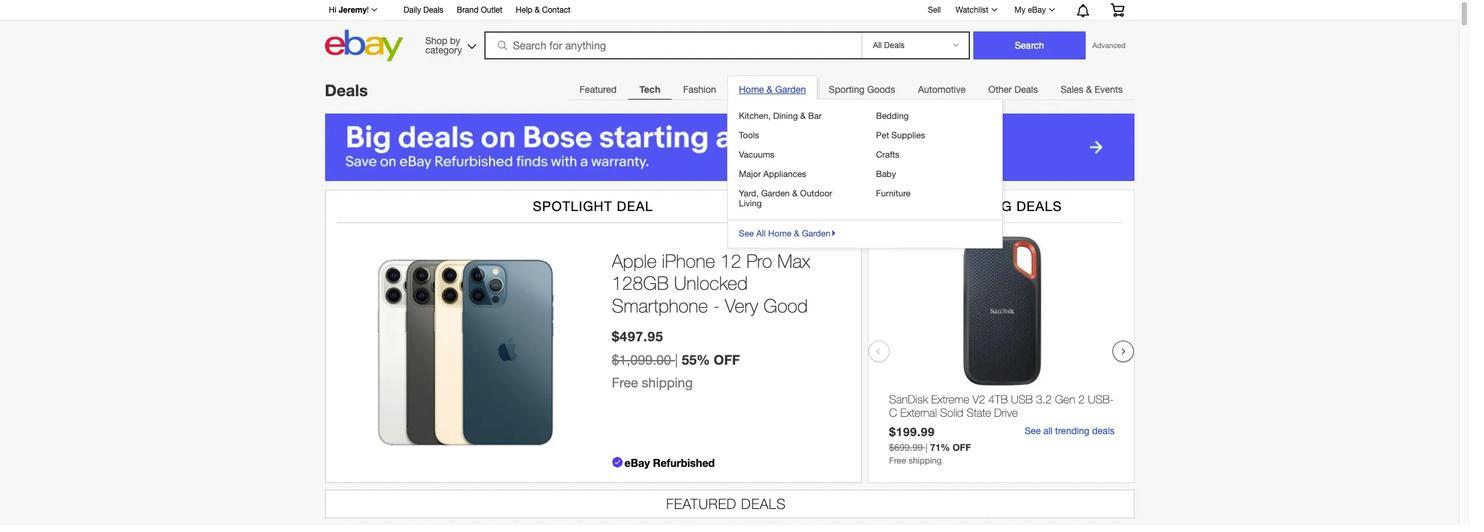 Task type: describe. For each thing, give the bounding box(es) containing it.
fashion link
[[672, 76, 728, 103]]

see all home & garden link
[[728, 220, 1003, 244]]

deals for other deals
[[1015, 84, 1038, 95]]

fashion
[[683, 84, 716, 95]]

tools
[[739, 130, 759, 141]]

bedding
[[876, 111, 909, 121]]

help
[[516, 5, 533, 15]]

deal
[[617, 199, 653, 214]]

vacuums
[[739, 150, 775, 160]]

yard,
[[739, 189, 759, 199]]

advanced link
[[1086, 32, 1133, 59]]

home & garden link
[[728, 77, 817, 103]]

ebay inside account navigation
[[1028, 5, 1046, 15]]

unlocked
[[674, 273, 748, 295]]

yard, garden & outdoor living
[[739, 189, 833, 209]]

| for 71%
[[926, 443, 928, 454]]

0 vertical spatial home
[[739, 84, 764, 95]]

kitchen,
[[739, 111, 771, 121]]

sporting goods
[[829, 84, 896, 95]]

4tb
[[988, 393, 1008, 407]]

3.2
[[1036, 393, 1052, 407]]

refurbished
[[653, 457, 715, 470]]

living
[[739, 199, 762, 209]]

big deals on bose starting at $79 save on ebay refurished finds with a warranty. image
[[325, 114, 1135, 181]]

baby
[[876, 169, 896, 179]]

major appliances link
[[738, 165, 856, 184]]

dining
[[773, 111, 798, 121]]

$699.99
[[889, 443, 923, 454]]

12
[[721, 250, 742, 272]]

good
[[764, 295, 808, 317]]

& inside yard, garden & outdoor living
[[792, 189, 798, 199]]

see all trending deals
[[1025, 426, 1115, 437]]

pet supplies link
[[876, 126, 993, 145]]

watchlist link
[[949, 2, 1004, 18]]

0 vertical spatial garden
[[775, 84, 806, 95]]

free inside $699.99 | 71% off free shipping
[[889, 456, 906, 466]]

crafts link
[[876, 145, 993, 165]]

71%
[[930, 442, 950, 454]]

& up kitchen, dining & bar
[[767, 84, 773, 95]]

furniture
[[876, 189, 911, 199]]

appliances
[[764, 169, 807, 179]]

tech tab list
[[568, 76, 1135, 249]]

128gb
[[612, 273, 669, 295]]

see for see all home & garden
[[739, 229, 754, 239]]

baby link
[[876, 165, 993, 184]]

sandisk extreme v2 4tb usb 3.2 gen 2 usb- c external solid state drive
[[889, 393, 1114, 420]]

events
[[1095, 84, 1123, 95]]

sandisk extreme v2 4tb usb 3.2 gen 2 usb- c external solid state drive link
[[889, 393, 1115, 424]]

pro
[[747, 250, 772, 272]]

deals for featured deals
[[742, 496, 786, 512]]

featured link
[[568, 76, 628, 103]]

max
[[778, 250, 811, 272]]

off for 71%
[[953, 442, 971, 454]]

1 horizontal spatial home
[[768, 229, 792, 239]]

usb
[[1011, 393, 1033, 407]]

shipping inside $699.99 | 71% off free shipping
[[909, 456, 942, 466]]

pet
[[876, 130, 889, 141]]

$1,099.00 | 55% off
[[612, 352, 740, 368]]

state
[[967, 407, 991, 420]]

-
[[713, 295, 720, 317]]

daily deals
[[404, 5, 444, 15]]

automotive
[[918, 84, 966, 95]]

help & contact
[[516, 5, 571, 15]]

deals
[[1092, 426, 1115, 437]]

& inside account navigation
[[535, 5, 540, 15]]

tools link
[[738, 126, 856, 145]]

furniture link
[[876, 184, 993, 203]]

trending
[[1055, 426, 1090, 437]]

sales
[[1061, 84, 1084, 95]]

2
[[1078, 393, 1085, 407]]

watchlist
[[956, 5, 989, 15]]

kitchen, dining & bar link
[[738, 106, 856, 126]]

see all home & garden
[[739, 229, 831, 239]]

tech
[[640, 84, 661, 95]]

free shipping
[[612, 375, 693, 391]]

yard, garden & outdoor living link
[[738, 184, 856, 213]]

shop by category button
[[419, 30, 480, 59]]

sales & events
[[1061, 84, 1123, 95]]

v2
[[973, 393, 985, 407]]

apple iphone 12 pro max 128gb unlocked smartphone - very good
[[612, 250, 811, 317]]

tech menu bar
[[568, 76, 1135, 249]]

0 horizontal spatial free
[[612, 375, 638, 391]]

iphone
[[662, 250, 715, 272]]

2 vertical spatial garden
[[802, 229, 831, 239]]

apple
[[612, 250, 657, 272]]



Task type: locate. For each thing, give the bounding box(es) containing it.
outdoor
[[800, 189, 833, 199]]

my ebay link
[[1008, 2, 1061, 18]]

1 vertical spatial |
[[926, 443, 928, 454]]

bedding link
[[876, 106, 993, 126]]

home right all
[[768, 229, 792, 239]]

1 vertical spatial free
[[889, 456, 906, 466]]

0 horizontal spatial featured
[[580, 84, 617, 95]]

c
[[889, 407, 897, 420]]

see for see all trending deals
[[1025, 426, 1041, 437]]

none submit inside shop by category banner
[[974, 31, 1086, 60]]

1 horizontal spatial ebay
[[1028, 5, 1046, 15]]

$497.95
[[612, 328, 664, 344]]

1 vertical spatial home
[[768, 229, 792, 239]]

0 vertical spatial ebay
[[1028, 5, 1046, 15]]

trending deals
[[940, 199, 1063, 214]]

home up kitchen,
[[739, 84, 764, 95]]

1 horizontal spatial featured
[[666, 496, 737, 512]]

off
[[714, 352, 740, 368], [953, 442, 971, 454]]

featured for featured deals
[[666, 496, 737, 512]]

free down $699.99
[[889, 456, 906, 466]]

contact
[[542, 5, 571, 15]]

hi jeremy !
[[329, 5, 369, 15]]

brand outlet
[[457, 5, 503, 15]]

automotive link
[[907, 76, 977, 103]]

& inside "link"
[[1086, 84, 1092, 95]]

sell
[[928, 5, 941, 14]]

ebay left refurbished
[[625, 457, 650, 470]]

&
[[535, 5, 540, 15], [767, 84, 773, 95], [1086, 84, 1092, 95], [801, 111, 806, 121], [792, 189, 798, 199], [794, 229, 800, 239]]

featured inside tech menu bar
[[580, 84, 617, 95]]

account navigation
[[322, 0, 1135, 21]]

goods
[[867, 84, 896, 95]]

shipping
[[642, 375, 693, 391], [909, 456, 942, 466]]

see left the all
[[1025, 426, 1041, 437]]

garden up max
[[802, 229, 831, 239]]

0 vertical spatial off
[[714, 352, 740, 368]]

tech link
[[628, 76, 672, 103]]

0 vertical spatial shipping
[[642, 375, 693, 391]]

None submit
[[974, 31, 1086, 60]]

& right sales
[[1086, 84, 1092, 95]]

1 vertical spatial shipping
[[909, 456, 942, 466]]

off inside $699.99 | 71% off free shipping
[[953, 442, 971, 454]]

deals for daily deals
[[423, 5, 444, 15]]

| left the 55%
[[675, 352, 678, 368]]

0 horizontal spatial ebay
[[625, 457, 650, 470]]

0 vertical spatial featured
[[580, 84, 617, 95]]

apple iphone 12 pro max 128gb unlocked smartphone - very good link
[[612, 250, 848, 318]]

1 horizontal spatial free
[[889, 456, 906, 466]]

sporting goods link
[[818, 76, 907, 103]]

| inside $699.99 | 71% off free shipping
[[926, 443, 928, 454]]

1 horizontal spatial |
[[926, 443, 928, 454]]

garden inside yard, garden & outdoor living
[[761, 189, 790, 199]]

| for 55%
[[675, 352, 678, 368]]

very
[[725, 295, 759, 317]]

sporting
[[829, 84, 865, 95]]

daily
[[404, 5, 421, 15]]

0 vertical spatial |
[[675, 352, 678, 368]]

1 horizontal spatial shipping
[[909, 456, 942, 466]]

!
[[367, 5, 369, 15]]

supplies
[[892, 130, 925, 141]]

all
[[757, 229, 766, 239]]

0 vertical spatial see
[[739, 229, 754, 239]]

free
[[612, 375, 638, 391], [889, 456, 906, 466]]

& left bar
[[801, 111, 806, 121]]

1 horizontal spatial see
[[1025, 426, 1041, 437]]

jeremy
[[339, 5, 367, 15]]

smartphone
[[612, 295, 708, 317]]

|
[[675, 352, 678, 368], [926, 443, 928, 454]]

Search for anything text field
[[486, 33, 859, 58]]

deals
[[423, 5, 444, 15], [325, 81, 368, 100], [1015, 84, 1038, 95], [1017, 199, 1063, 214], [742, 496, 786, 512]]

your shopping cart image
[[1110, 3, 1125, 17]]

0 vertical spatial free
[[612, 375, 638, 391]]

& up max
[[794, 229, 800, 239]]

drive
[[994, 407, 1018, 420]]

daily deals link
[[404, 3, 444, 18]]

1 horizontal spatial off
[[953, 442, 971, 454]]

sell link
[[922, 5, 947, 14]]

external
[[900, 407, 937, 420]]

see left all
[[739, 229, 754, 239]]

all
[[1043, 426, 1053, 437]]

& right help
[[535, 5, 540, 15]]

trending
[[940, 199, 1012, 214]]

deals link
[[325, 81, 368, 100]]

gen
[[1055, 393, 1075, 407]]

shipping down 71%
[[909, 456, 942, 466]]

home
[[739, 84, 764, 95], [768, 229, 792, 239]]

solid
[[940, 407, 964, 420]]

hi
[[329, 5, 336, 15]]

featured down refurbished
[[666, 496, 737, 512]]

$199.99
[[889, 426, 935, 440]]

spotlight deal
[[533, 199, 653, 214]]

off right 71%
[[953, 442, 971, 454]]

shipping down $1,099.00 | 55% off on the bottom of page
[[642, 375, 693, 391]]

deals inside account navigation
[[423, 5, 444, 15]]

0 horizontal spatial home
[[739, 84, 764, 95]]

deals inside tech menu bar
[[1015, 84, 1038, 95]]

off right the 55%
[[714, 352, 740, 368]]

featured
[[580, 84, 617, 95], [666, 496, 737, 512]]

1 vertical spatial see
[[1025, 426, 1041, 437]]

my
[[1015, 5, 1026, 15]]

extreme
[[931, 393, 969, 407]]

advanced
[[1093, 41, 1126, 50]]

off for 55%
[[714, 352, 740, 368]]

0 horizontal spatial see
[[739, 229, 754, 239]]

major appliances
[[739, 169, 807, 179]]

free down $1,099.00
[[612, 375, 638, 391]]

garden up dining in the right of the page
[[775, 84, 806, 95]]

usb-
[[1088, 393, 1114, 407]]

other
[[989, 84, 1012, 95]]

1 vertical spatial ebay
[[625, 457, 650, 470]]

ebay right my
[[1028, 5, 1046, 15]]

help & contact link
[[516, 3, 571, 18]]

1 vertical spatial garden
[[761, 189, 790, 199]]

shop by category banner
[[322, 0, 1135, 65]]

major
[[739, 169, 761, 179]]

| inside $1,099.00 | 55% off
[[675, 352, 678, 368]]

shop by category
[[425, 35, 462, 55]]

featured left tech link
[[580, 84, 617, 95]]

featured deals
[[666, 496, 786, 512]]

home & garden
[[739, 84, 806, 95]]

1 vertical spatial featured
[[666, 496, 737, 512]]

$699.99 | 71% off free shipping
[[889, 442, 971, 466]]

by
[[450, 35, 460, 46]]

1 vertical spatial off
[[953, 442, 971, 454]]

spotlight
[[533, 199, 613, 214]]

0 horizontal spatial shipping
[[642, 375, 693, 391]]

0 horizontal spatial off
[[714, 352, 740, 368]]

garden down major appliances
[[761, 189, 790, 199]]

brand outlet link
[[457, 3, 503, 18]]

sales & events link
[[1050, 76, 1135, 103]]

deals caret image
[[831, 229, 838, 239]]

shop
[[425, 35, 448, 46]]

my ebay
[[1015, 5, 1046, 15]]

ebay refurbished
[[625, 457, 715, 470]]

vacuums link
[[738, 145, 856, 165]]

| left 71%
[[926, 443, 928, 454]]

sandisk
[[889, 393, 928, 407]]

deals for trending deals
[[1017, 199, 1063, 214]]

featured for featured
[[580, 84, 617, 95]]

& down major appliances 'link'
[[792, 189, 798, 199]]

outlet
[[481, 5, 503, 15]]

0 horizontal spatial |
[[675, 352, 678, 368]]

other deals link
[[977, 76, 1050, 103]]

see inside home & garden menu
[[739, 229, 754, 239]]

home & garden menu
[[728, 76, 1003, 249]]

ebay
[[1028, 5, 1046, 15], [625, 457, 650, 470]]



Task type: vqa. For each thing, say whether or not it's contained in the screenshot.
leftmost the eBay
yes



